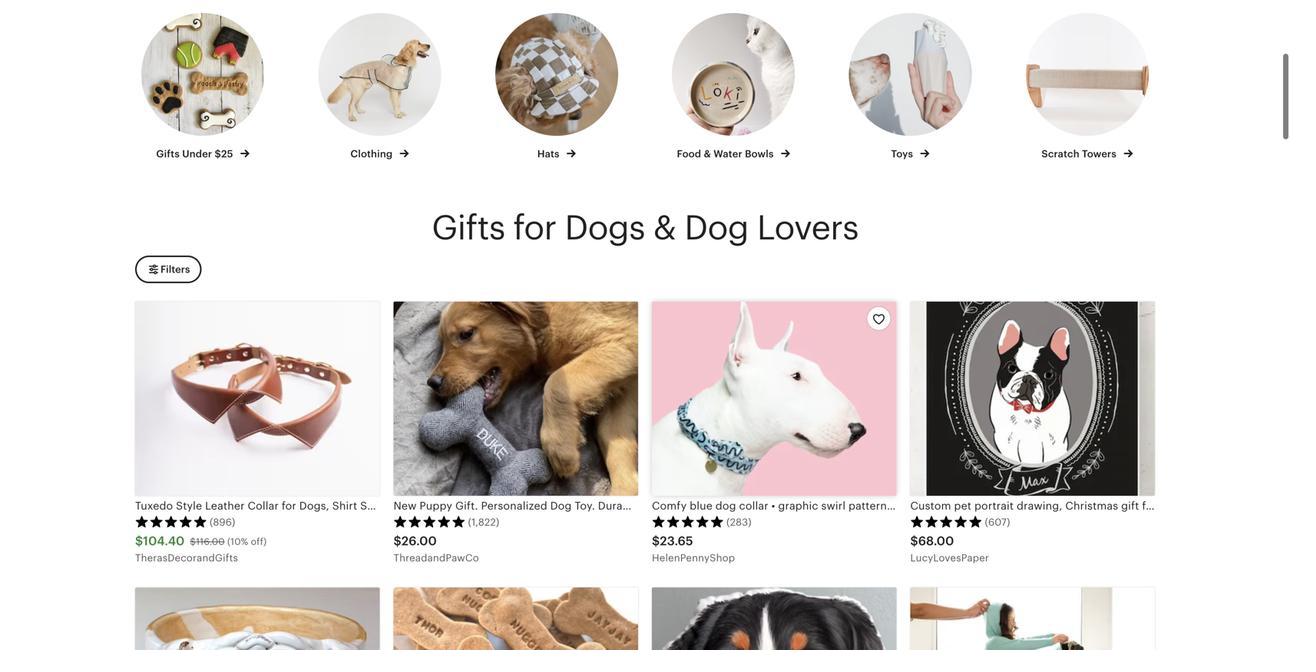 Task type: vqa. For each thing, say whether or not it's contained in the screenshot.
rightmost Dog
yes



Task type: describe. For each thing, give the bounding box(es) containing it.
dog for &
[[684, 208, 749, 247]]

dog and owner merino matching hoodie set //kid's merino jumpsuit//dog's knitted hoodie//twinning dog owner 2 piece set image
[[910, 588, 1155, 651]]

swirl
[[821, 500, 846, 512]]

23.65
[[660, 535, 693, 548]]

26.00
[[402, 535, 437, 548]]

$ for 68.00
[[910, 535, 918, 548]]

hats link
[[482, 13, 631, 161]]

5 out of 5 stars image for 26.00
[[394, 516, 466, 528]]

filters button
[[135, 256, 202, 283]]

116.00
[[196, 537, 225, 547]]

toys
[[891, 148, 916, 160]]

$ 104.40 $ 116.00 (10% off) therasdecorandgifts
[[135, 535, 267, 564]]

$ for 104.40
[[135, 535, 143, 548]]

scratch towers link
[[1013, 13, 1162, 161]]

gifts under $25
[[156, 148, 236, 160]]

custom dog portrait  pillow,  australian shepherd pillow , personalized  gift for pet lovers, gift for dog lovers, dog lover gifts, dog dad image
[[652, 588, 897, 651]]

durable
[[598, 500, 639, 512]]

104.40
[[143, 535, 185, 548]]

$ 26.00 threadandpawco
[[394, 535, 479, 564]]

68.00
[[918, 535, 954, 548]]

1 toy. from the left
[[575, 500, 595, 512]]

food
[[677, 148, 701, 160]]

(283)
[[727, 517, 752, 528]]

hats
[[537, 148, 562, 160]]

1 personalized from the left
[[481, 500, 547, 512]]

5 out of 5 stars image for 104.40
[[135, 516, 207, 528]]

5 out of 5 stars image for 68.00
[[910, 516, 983, 528]]

graphic
[[778, 500, 818, 512]]

scratch towers
[[1042, 148, 1119, 160]]

& inside food & water bowls link
[[704, 148, 711, 160]]

new puppy gift. personalized dog toy. durable dog toy. squeaky toy. personalized pet gifts image
[[394, 302, 638, 496]]

for
[[513, 208, 556, 247]]

squeaky
[[690, 500, 734, 512]]

gifts for gifts under $25
[[156, 148, 180, 160]]

new puppy gift. personalized dog toy. durable dog toy. squeaky toy. personalized pet gifts
[[394, 500, 874, 512]]

new
[[394, 500, 417, 512]]

comfy blue dog collar • graphic swirl pattern necktie
[[652, 500, 928, 512]]

1 vertical spatial &
[[653, 208, 676, 247]]

blue
[[690, 500, 713, 512]]

food & water bowls link
[[659, 13, 808, 161]]



Task type: locate. For each thing, give the bounding box(es) containing it.
2 toy. from the left
[[666, 500, 687, 512]]

clothing link
[[305, 13, 454, 161]]

$
[[135, 535, 143, 548], [394, 535, 402, 548], [652, 535, 660, 548], [910, 535, 918, 548], [190, 537, 196, 547]]

therasdecorandgifts
[[135, 553, 238, 564]]

1 horizontal spatial gifts
[[432, 208, 505, 247]]

4 5 out of 5 stars image from the left
[[910, 516, 983, 528]]

0 horizontal spatial personalized
[[481, 500, 547, 512]]

custom pet portrait drawing, christmas gift for dog mom, dog portrait, portrait with name, personalized pet illustration, gift for dog lover image
[[910, 302, 1155, 496]]

dog
[[716, 500, 736, 512]]

$ 23.65 helenpennyshop
[[652, 535, 735, 564]]

(10%
[[227, 537, 248, 547]]

english bulldog ceramic dog bowl, personalized dog bowl, personalised dog bowl, gifts for dog lovers, pet gift, custom dog bowl, large image
[[135, 588, 380, 651]]

3 toy. from the left
[[737, 500, 758, 512]]

personalized
[[481, 500, 547, 512], [761, 500, 827, 512]]

5 out of 5 stars image
[[135, 516, 207, 528], [394, 516, 466, 528], [652, 516, 724, 528], [910, 516, 983, 528]]

& right food
[[704, 148, 711, 160]]

1 horizontal spatial &
[[704, 148, 711, 160]]

dog for personalized
[[550, 500, 572, 512]]

•
[[772, 500, 775, 512]]

toy. left blue on the bottom of the page
[[666, 500, 687, 512]]

towers
[[1082, 148, 1117, 160]]

5 out of 5 stars image for 23.65
[[652, 516, 724, 528]]

water
[[714, 148, 743, 160]]

pattern
[[849, 500, 887, 512]]

dog
[[684, 208, 749, 247], [550, 500, 572, 512], [642, 500, 663, 512]]

gifts for gifts for dogs & dog lovers
[[432, 208, 505, 247]]

& right dogs
[[653, 208, 676, 247]]

2 horizontal spatial gifts
[[850, 500, 874, 512]]

0 vertical spatial gifts
[[156, 148, 180, 160]]

clothing
[[351, 148, 395, 160]]

necktie
[[890, 500, 928, 512]]

3 5 out of 5 stars image from the left
[[652, 516, 724, 528]]

comfy blue dog collar • graphic swirl pattern necktie image
[[652, 302, 897, 496]]

filters
[[161, 264, 190, 275]]

2 horizontal spatial toy.
[[737, 500, 758, 512]]

scratch
[[1042, 148, 1080, 160]]

$ inside $ 23.65 helenpennyshop
[[652, 535, 660, 548]]

dog down food & water bowls
[[684, 208, 749, 247]]

gifts for dogs & dog lovers
[[432, 208, 859, 247]]

bowls
[[745, 148, 774, 160]]

0 vertical spatial &
[[704, 148, 711, 160]]

gifts
[[156, 148, 180, 160], [432, 208, 505, 247], [850, 500, 874, 512]]

5 out of 5 stars image down puppy
[[394, 516, 466, 528]]

gifts right pet
[[850, 500, 874, 512]]

1 horizontal spatial personalized
[[761, 500, 827, 512]]

gifts left under
[[156, 148, 180, 160]]

0 horizontal spatial toy.
[[575, 500, 595, 512]]

dogs
[[565, 208, 645, 247]]

1 horizontal spatial toy.
[[666, 500, 687, 512]]

$25
[[215, 148, 233, 160]]

1 horizontal spatial dog
[[642, 500, 663, 512]]

dog right durable
[[642, 500, 663, 512]]

off)
[[251, 537, 267, 547]]

gifts under $25 link
[[128, 13, 278, 161]]

0 horizontal spatial dog
[[550, 500, 572, 512]]

collar
[[739, 500, 769, 512]]

2 5 out of 5 stars image from the left
[[394, 516, 466, 528]]

toy. up (283)
[[737, 500, 758, 512]]

2 personalized from the left
[[761, 500, 827, 512]]

0 horizontal spatial &
[[653, 208, 676, 247]]

2 vertical spatial gifts
[[850, 500, 874, 512]]

pet
[[830, 500, 847, 512]]

$ 68.00 lucylovespaper
[[910, 535, 989, 564]]

(607)
[[985, 517, 1010, 528]]

&
[[704, 148, 711, 160], [653, 208, 676, 247]]

5 out of 5 stars image down blue on the bottom of the page
[[652, 516, 724, 528]]

5 out of 5 stars image up 68.00
[[910, 516, 983, 528]]

food & water bowls
[[677, 148, 776, 160]]

gifts inside 'link'
[[156, 148, 180, 160]]

0 horizontal spatial gifts
[[156, 148, 180, 160]]

under
[[182, 148, 212, 160]]

gifts left for
[[432, 208, 505, 247]]

tuxedo style leather collar for dogs, shirt style dog collar, italian leather personalized brass hardware, us made, custom doggy collar image
[[135, 302, 380, 496]]

lucylovespaper
[[910, 553, 989, 564]]

5 out of 5 stars image up "104.40"
[[135, 516, 207, 528]]

threadandpawco
[[394, 553, 479, 564]]

$ for 26.00
[[394, 535, 402, 548]]

(1,822)
[[468, 517, 499, 528]]

1 5 out of 5 stars image from the left
[[135, 516, 207, 528]]

2 horizontal spatial dog
[[684, 208, 749, 247]]

comfy
[[652, 500, 687, 512]]

lovers
[[757, 208, 859, 247]]

1 vertical spatial gifts
[[432, 208, 505, 247]]

$ inside $ 26.00 threadandpawco
[[394, 535, 402, 548]]

(896)
[[210, 517, 235, 528]]

toy. left durable
[[575, 500, 595, 512]]

dog left durable
[[550, 500, 572, 512]]

gift.
[[455, 500, 478, 512]]

personalized organic all natural dog cookies image
[[394, 588, 638, 651]]

toys link
[[836, 13, 985, 161]]

puppy
[[420, 500, 452, 512]]

helenpennyshop
[[652, 553, 735, 564]]

$ for 23.65
[[652, 535, 660, 548]]

$ inside $ 68.00 lucylovespaper
[[910, 535, 918, 548]]

toy.
[[575, 500, 595, 512], [666, 500, 687, 512], [737, 500, 758, 512]]



